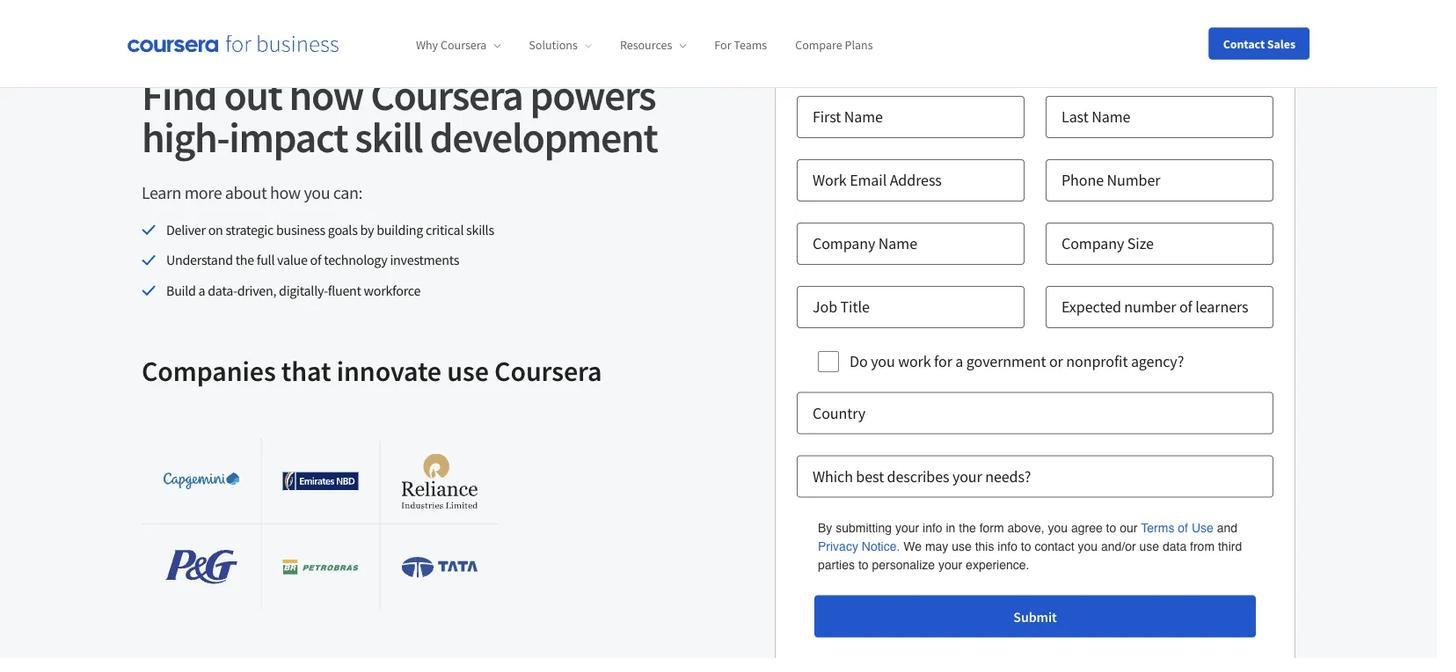 Task type: locate. For each thing, give the bounding box(es) containing it.
solutions
[[529, 37, 578, 53]]

impact
[[229, 111, 348, 164]]

0 horizontal spatial the
[[235, 251, 254, 269]]

1 company from the left
[[813, 234, 876, 253]]

0 horizontal spatial use
[[447, 353, 489, 388]]

to down privacy notice. link
[[859, 558, 869, 572]]

contact
[[1035, 539, 1075, 553]]

experience.
[[966, 558, 1030, 572]]

Work Email Address email field
[[797, 159, 1025, 202]]

this
[[975, 539, 995, 553]]

to down above,
[[1021, 539, 1032, 553]]

resources link
[[620, 37, 687, 53]]

the inside by submitting your info in the form above, you agree to our terms of use and privacy notice.
[[959, 521, 976, 535]]

learn more about how you can:
[[142, 182, 363, 204]]

development
[[430, 111, 658, 164]]

number
[[1107, 170, 1161, 190]]

more
[[184, 182, 222, 204]]

use
[[1192, 521, 1214, 535]]

driven,
[[237, 281, 276, 299]]

a left data-
[[198, 281, 205, 299]]

1 horizontal spatial company
[[1062, 234, 1125, 253]]

0 horizontal spatial of
[[310, 251, 321, 269]]

companies that innovate use coursera
[[142, 353, 602, 388]]

0 horizontal spatial to
[[859, 558, 869, 572]]

technology
[[324, 251, 388, 269]]

data-
[[208, 281, 237, 299]]

do you work for a government or nonprofit agency?
[[850, 351, 1185, 371]]

first
[[813, 107, 841, 127]]

company for company size
[[1062, 234, 1125, 253]]

to
[[1021, 539, 1032, 553], [859, 558, 869, 572]]

your inside by submitting your info in the form above, you agree to our terms of use and privacy notice.
[[896, 521, 920, 535]]

0 vertical spatial a
[[198, 281, 205, 299]]

0 vertical spatial to
[[1021, 539, 1032, 553]]

2 horizontal spatial use
[[1140, 539, 1160, 553]]

you
[[304, 182, 330, 204], [871, 351, 895, 371], [1048, 521, 1068, 535], [1078, 539, 1098, 553]]

use down in
[[952, 539, 972, 553]]

of
[[310, 251, 321, 269], [1180, 297, 1193, 317]]

1 vertical spatial to
[[859, 558, 869, 572]]

why
[[416, 37, 438, 53]]

Do you work for a government or nonprofit agency? checkbox
[[818, 351, 839, 372]]

best
[[856, 466, 884, 486]]

for teams link
[[715, 37, 767, 53]]

2 vertical spatial coursera
[[495, 353, 602, 388]]

from
[[1191, 539, 1215, 553]]

the left full
[[235, 251, 254, 269]]

name down work email address email field
[[879, 234, 918, 253]]

the
[[235, 251, 254, 269], [959, 521, 976, 535]]

that
[[281, 353, 331, 388]]

build
[[166, 281, 196, 299]]

your left needs?
[[953, 466, 983, 486]]

about
[[225, 182, 267, 204]]

third
[[1219, 539, 1243, 553]]

a right for
[[956, 351, 964, 371]]

1 horizontal spatial the
[[959, 521, 976, 535]]

0 vertical spatial coursera
[[441, 37, 487, 53]]

1 horizontal spatial info
[[998, 539, 1018, 553]]

2 company from the left
[[1062, 234, 1125, 253]]

you down agree to
[[1078, 539, 1098, 553]]

by
[[360, 221, 374, 238]]

1 horizontal spatial use
[[952, 539, 972, 553]]

of right value
[[310, 251, 321, 269]]

name right last
[[1092, 107, 1131, 127]]

1 vertical spatial your
[[896, 521, 920, 535]]

government
[[967, 351, 1047, 371]]

of right number
[[1180, 297, 1193, 317]]

0 horizontal spatial company
[[813, 234, 876, 253]]

compare
[[796, 37, 843, 53]]

your down may
[[939, 558, 963, 572]]

0 horizontal spatial info
[[923, 521, 943, 535]]

company size
[[1062, 234, 1154, 253]]

describes
[[887, 466, 950, 486]]

coursera for business image
[[128, 35, 339, 53]]

1 vertical spatial how
[[270, 182, 301, 204]]

your up we
[[896, 521, 920, 535]]

privacy notice.
[[818, 539, 900, 553]]

terms of
[[1141, 521, 1189, 535]]

high-
[[142, 111, 229, 164]]

data
[[1163, 539, 1187, 553]]

capgemini logo image
[[164, 472, 240, 490]]

or
[[1050, 351, 1064, 371]]

your
[[953, 466, 983, 486], [896, 521, 920, 535], [939, 558, 963, 572]]

coursera
[[441, 37, 487, 53], [371, 69, 523, 121], [495, 353, 602, 388]]

company left size
[[1062, 234, 1125, 253]]

nonprofit
[[1067, 351, 1128, 371]]

coursera inside find out how coursera powers high-impact skill development
[[371, 69, 523, 121]]

job
[[813, 297, 838, 317]]

Company Name text field
[[797, 223, 1025, 265]]

by submitting your info in the form above, you agree to our terms of use and privacy notice.
[[818, 521, 1241, 553]]

1 vertical spatial the
[[959, 521, 976, 535]]

you right do
[[871, 351, 895, 371]]

name right first
[[844, 107, 883, 127]]

Last Name text field
[[1046, 96, 1274, 138]]

fluent
[[328, 281, 361, 299]]

phone number
[[1062, 170, 1161, 190]]

privacy notice. link
[[818, 537, 900, 555]]

how
[[289, 69, 363, 121], [270, 182, 301, 204]]

a
[[198, 281, 205, 299], [956, 351, 964, 371]]

2 vertical spatial your
[[939, 558, 963, 572]]

you inside we may use this info to contact you and/or use data from third parties to personalize your experience.
[[1078, 539, 1098, 553]]

how right about
[[270, 182, 301, 204]]

number
[[1125, 297, 1177, 317]]

1 vertical spatial a
[[956, 351, 964, 371]]

1 vertical spatial info
[[998, 539, 1018, 553]]

plans
[[845, 37, 873, 53]]

info left in
[[923, 521, 943, 535]]

company name
[[813, 234, 918, 253]]

company up job title
[[813, 234, 876, 253]]

0 vertical spatial the
[[235, 251, 254, 269]]

Phone Number telephone field
[[1046, 159, 1274, 202]]

use right innovate
[[447, 353, 489, 388]]

info up experience.
[[998, 539, 1018, 553]]

0 vertical spatial how
[[289, 69, 363, 121]]

the right in
[[959, 521, 976, 535]]

use down "terms of"
[[1140, 539, 1160, 553]]

solutions link
[[529, 37, 592, 53]]

in
[[946, 521, 956, 535]]

1 vertical spatial coursera
[[371, 69, 523, 121]]

how right out
[[289, 69, 363, 121]]

1 horizontal spatial of
[[1180, 297, 1193, 317]]

on
[[208, 221, 223, 238]]

find out how coursera powers high-impact skill development
[[142, 69, 658, 164]]

understand
[[166, 251, 233, 269]]

1 vertical spatial of
[[1180, 297, 1193, 317]]

1 horizontal spatial to
[[1021, 539, 1032, 553]]

agree to
[[1072, 521, 1117, 535]]

you up contact
[[1048, 521, 1068, 535]]

0 vertical spatial info
[[923, 521, 943, 535]]

country
[[813, 403, 866, 423]]

deliver
[[166, 221, 206, 238]]

by
[[818, 521, 833, 535]]



Task type: describe. For each thing, give the bounding box(es) containing it.
First Name text field
[[797, 96, 1025, 138]]

0 horizontal spatial a
[[198, 281, 205, 299]]

contact sales button
[[1210, 28, 1310, 59]]

0 vertical spatial of
[[310, 251, 321, 269]]

info inside by submitting your info in the form above, you agree to our terms of use and privacy notice.
[[923, 521, 943, 535]]

learners
[[1196, 297, 1249, 317]]

reliance logo image
[[402, 454, 478, 509]]

we
[[904, 539, 922, 553]]

you left 'can:'
[[304, 182, 330, 204]]

needs?
[[986, 466, 1031, 486]]

submitting
[[836, 521, 892, 535]]

sales
[[1268, 36, 1296, 51]]

address
[[890, 170, 942, 190]]

understand the full value of technology investments
[[166, 251, 459, 269]]

learn
[[142, 182, 181, 204]]

name for last name
[[1092, 107, 1131, 127]]

title
[[841, 297, 870, 317]]

full
[[257, 251, 275, 269]]

your inside we may use this info to contact you and/or use data from third parties to personalize your experience.
[[939, 558, 963, 572]]

company for company name
[[813, 234, 876, 253]]

building
[[377, 221, 423, 238]]

above,
[[1008, 521, 1045, 535]]

goals
[[328, 221, 358, 238]]

submit
[[1014, 608, 1057, 626]]

resources
[[620, 37, 673, 53]]

name for company name
[[879, 234, 918, 253]]

work email address
[[813, 170, 942, 190]]

may
[[926, 539, 949, 553]]

for teams
[[715, 37, 767, 53]]

do
[[850, 351, 868, 371]]

build a data-driven, digitally-fluent workforce
[[166, 281, 421, 299]]

find
[[142, 69, 217, 121]]

powers
[[530, 69, 656, 121]]

expected number of learners
[[1062, 297, 1249, 317]]

tata logo image
[[402, 557, 478, 578]]

work
[[899, 351, 931, 371]]

which
[[813, 466, 853, 486]]

why coursera
[[416, 37, 487, 53]]

petrobras logo image
[[283, 560, 359, 575]]

how inside find out how coursera powers high-impact skill development
[[289, 69, 363, 121]]

Job Title text field
[[797, 286, 1025, 328]]

form
[[980, 521, 1004, 535]]

our
[[1120, 521, 1138, 535]]

critical
[[426, 221, 464, 238]]

personalize
[[872, 558, 935, 572]]

you inside by submitting your info in the form above, you agree to our terms of use and privacy notice.
[[1048, 521, 1068, 535]]

work
[[813, 170, 847, 190]]

skill
[[355, 111, 423, 164]]

name for first name
[[844, 107, 883, 127]]

email
[[850, 170, 887, 190]]

for
[[715, 37, 732, 53]]

business
[[276, 221, 325, 238]]

submit button
[[815, 595, 1256, 637]]

terms of use link
[[1141, 519, 1214, 537]]

phone
[[1062, 170, 1104, 190]]

which best describes your needs?
[[813, 466, 1031, 486]]

we may use this info to contact you and/or use data from third parties to personalize your experience.
[[818, 539, 1243, 572]]

size
[[1128, 234, 1154, 253]]

digitally-
[[279, 281, 328, 299]]

strategic
[[226, 221, 274, 238]]

1 horizontal spatial a
[[956, 351, 964, 371]]

workforce
[[364, 281, 421, 299]]

contact
[[1224, 36, 1265, 51]]

compare plans link
[[796, 37, 873, 53]]

skills
[[466, 221, 494, 238]]

p&g logo image
[[166, 550, 238, 584]]

info inside we may use this info to contact you and/or use data from third parties to personalize your experience.
[[998, 539, 1018, 553]]

companies
[[142, 353, 276, 388]]

and/or
[[1101, 539, 1136, 553]]

parties
[[818, 558, 855, 572]]

agency?
[[1131, 351, 1185, 371]]

expected
[[1062, 297, 1122, 317]]

and
[[1217, 521, 1238, 535]]

emirates logo image
[[283, 472, 359, 491]]

contact sales
[[1224, 36, 1296, 51]]

last name
[[1062, 107, 1131, 127]]

teams
[[734, 37, 767, 53]]

value
[[277, 251, 308, 269]]

deliver on strategic business goals by building critical skills
[[166, 221, 494, 238]]

last
[[1062, 107, 1089, 127]]

job title
[[813, 297, 870, 317]]

0 vertical spatial your
[[953, 466, 983, 486]]

compare plans
[[796, 37, 873, 53]]

investments
[[390, 251, 459, 269]]



Task type: vqa. For each thing, say whether or not it's contained in the screenshot.
Work Email Address
yes



